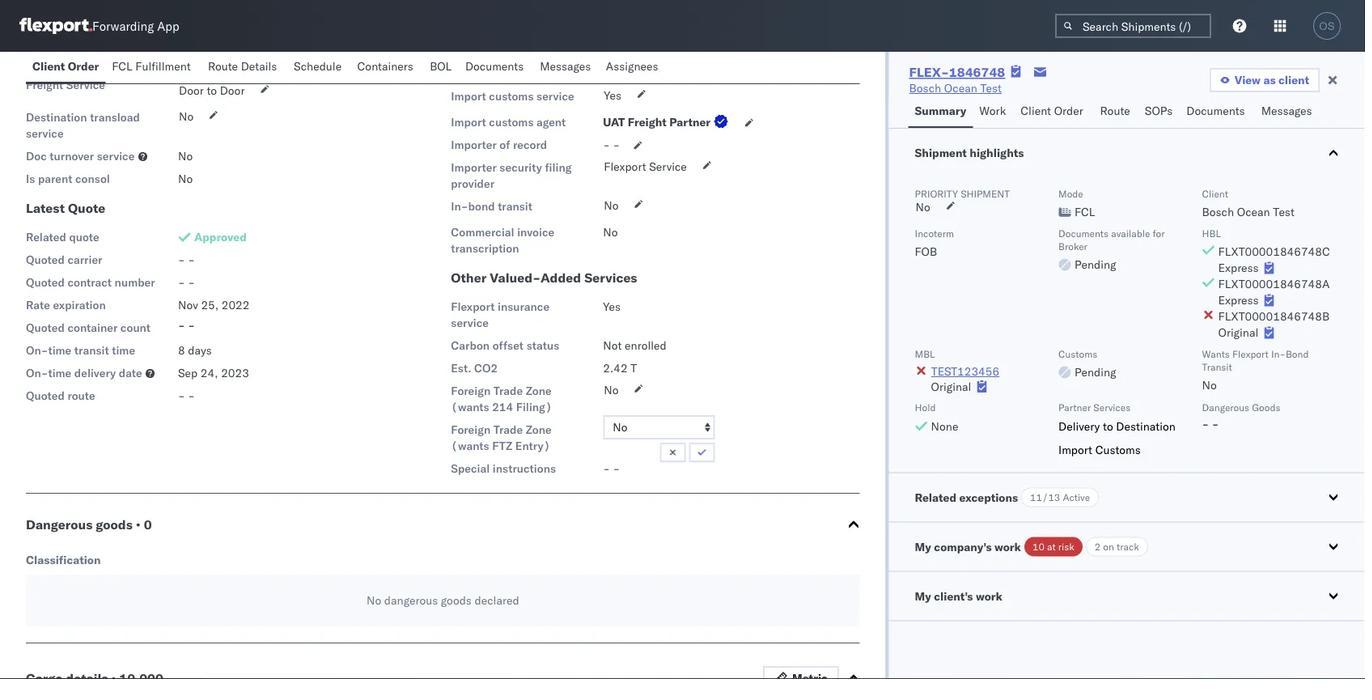 Task type: vqa. For each thing, say whether or not it's contained in the screenshot.
DOC TURNOVER SERVICE
yes



Task type: locate. For each thing, give the bounding box(es) containing it.
0 vertical spatial express
[[1219, 261, 1259, 275]]

messages up agent
[[540, 59, 591, 73]]

foreign inside "foreign trade zone (wants ftz entry)"
[[451, 423, 491, 437]]

1 quoted from the top
[[26, 253, 65, 267]]

importer inside importer security filing provider
[[451, 160, 497, 174]]

client order for left client order button
[[32, 59, 99, 73]]

flexport inside flexport insurance service
[[451, 300, 495, 314]]

import for import customs service
[[451, 59, 493, 75]]

2 zone from the top
[[526, 423, 552, 437]]

uat freight partner
[[603, 115, 711, 129]]

bosch up hbl
[[1203, 205, 1235, 219]]

destination down partner services
[[1117, 419, 1176, 433]]

0 vertical spatial destination
[[26, 110, 87, 124]]

trade up the 214 in the left of the page
[[494, 384, 523, 398]]

in-bond transit
[[451, 199, 533, 213]]

latest
[[26, 200, 65, 216]]

0 vertical spatial client
[[32, 59, 65, 73]]

messages button down "client"
[[1255, 96, 1321, 128]]

documents button down the view
[[1180, 96, 1255, 128]]

flex-1846748 link
[[910, 64, 1006, 80]]

time for delivery
[[48, 366, 71, 380]]

pending up partner services
[[1075, 365, 1117, 379]]

commercial invoice transcription
[[451, 225, 555, 255]]

service up agent
[[537, 89, 574, 103]]

order up freight service
[[68, 59, 99, 73]]

1 vertical spatial route
[[1101, 104, 1131, 118]]

work for my client's work
[[976, 589, 1003, 603]]

client up hbl
[[1203, 187, 1229, 200]]

schedule button
[[287, 52, 351, 83]]

door down route details button
[[220, 83, 245, 98]]

0 vertical spatial to
[[206, 55, 216, 69]]

2 importer from the top
[[451, 160, 497, 174]]

documents button up import customs service
[[459, 52, 534, 83]]

1846748
[[949, 64, 1006, 80]]

messages down "client"
[[1262, 104, 1313, 118]]

quoted left route
[[26, 389, 65, 403]]

destination down freight service
[[26, 110, 87, 124]]

pending
[[1075, 257, 1117, 272], [1075, 365, 1117, 379]]

priority
[[915, 187, 958, 200]]

0 vertical spatial trade
[[494, 384, 523, 398]]

related left exceptions at bottom
[[915, 490, 957, 504]]

app
[[157, 18, 179, 34]]

1 horizontal spatial bosch
[[1203, 205, 1235, 219]]

related for related quote
[[26, 230, 66, 244]]

services right the added
[[585, 270, 637, 286]]

1 horizontal spatial client order
[[1021, 104, 1084, 118]]

0 vertical spatial customs
[[496, 59, 551, 75]]

dangerous for dangerous goods • 0
[[26, 516, 93, 533]]

2 pending from the top
[[1075, 365, 1117, 379]]

flexport
[[604, 159, 646, 174], [451, 300, 495, 314], [1233, 348, 1269, 360]]

route for route
[[1101, 104, 1131, 118]]

1 vertical spatial trade
[[494, 423, 523, 437]]

fcl down mode
[[1075, 205, 1096, 219]]

1 horizontal spatial documents
[[1059, 227, 1109, 239]]

partner up the flexport service
[[670, 115, 711, 129]]

import up importer of record
[[451, 115, 486, 129]]

in- inside wants flexport in-bond transit no
[[1272, 348, 1286, 360]]

in- down provider
[[451, 199, 468, 213]]

importer left of
[[451, 138, 497, 152]]

0 horizontal spatial order
[[68, 59, 99, 73]]

trade up ftz
[[494, 423, 523, 437]]

0 horizontal spatial goods
[[96, 516, 133, 533]]

related down latest
[[26, 230, 66, 244]]

client order for the rightmost client order button
[[1021, 104, 1084, 118]]

work right client's
[[976, 589, 1003, 603]]

1 vertical spatial bosch
[[1203, 205, 1235, 219]]

quoted carrier
[[26, 253, 102, 267]]

1 on- from the top
[[26, 343, 48, 357]]

services up delivery to destination on the bottom of the page
[[1094, 402, 1131, 414]]

2 my from the top
[[915, 589, 932, 603]]

1 vertical spatial import customs
[[1059, 443, 1141, 457]]

0 vertical spatial foreign
[[451, 384, 491, 398]]

fcl down forwarding
[[112, 59, 132, 73]]

1 horizontal spatial related
[[915, 490, 957, 504]]

work inside button
[[976, 589, 1003, 603]]

quoted for quoted contract number
[[26, 275, 65, 289]]

1 vertical spatial order
[[1055, 104, 1084, 118]]

original down 'test123456'
[[931, 379, 972, 393]]

-
[[603, 138, 610, 152], [613, 138, 620, 152], [178, 253, 185, 267], [188, 253, 195, 267], [178, 275, 185, 289], [188, 275, 195, 289], [178, 318, 185, 332], [188, 318, 195, 332], [178, 389, 185, 403], [188, 389, 195, 403], [1203, 416, 1210, 431], [1212, 416, 1220, 431], [603, 461, 610, 476], [613, 461, 620, 476]]

1 vertical spatial on-
[[26, 366, 48, 380]]

service for flexport insurance service
[[451, 316, 489, 330]]

bosch down flex-
[[910, 81, 942, 95]]

(wants left the 214 in the left of the page
[[451, 400, 489, 414]]

related for related exceptions
[[915, 490, 957, 504]]

bosch inside the client bosch ocean test incoterm fob
[[1203, 205, 1235, 219]]

1 foreign from the top
[[451, 384, 491, 398]]

client for left client order button
[[32, 59, 65, 73]]

fcl fulfillment
[[112, 59, 191, 73]]

date
[[119, 366, 142, 380]]

1 horizontal spatial partner
[[1059, 402, 1091, 414]]

dangerous left 'goods'
[[1203, 402, 1250, 414]]

ocean inside bosch ocean test link
[[945, 81, 978, 95]]

client order up freight service
[[32, 59, 99, 73]]

zone
[[526, 384, 552, 398], [526, 423, 552, 437]]

partner
[[670, 115, 711, 129], [1059, 402, 1091, 414]]

1 vertical spatial (wants
[[451, 439, 489, 453]]

2 express from the top
[[1219, 293, 1259, 307]]

client's
[[934, 589, 973, 603]]

view as client
[[1235, 73, 1310, 87]]

customs up partner services
[[1059, 348, 1098, 360]]

co2
[[474, 361, 498, 375]]

0 horizontal spatial original
[[931, 379, 972, 393]]

0 vertical spatial documents button
[[459, 52, 534, 83]]

fcl inside the fcl fulfillment button
[[112, 59, 132, 73]]

original
[[1219, 325, 1259, 340], [931, 379, 972, 393]]

1 horizontal spatial fcl
[[1075, 205, 1096, 219]]

contract
[[67, 275, 112, 289]]

0 horizontal spatial import customs
[[451, 59, 551, 75]]

other
[[451, 270, 487, 286]]

1 zone from the top
[[526, 384, 552, 398]]

in-
[[451, 199, 468, 213], [1272, 348, 1286, 360]]

documents up broker
[[1059, 227, 1109, 239]]

my for my client's work
[[915, 589, 932, 603]]

door right fulfillment
[[219, 55, 244, 69]]

1 horizontal spatial service
[[649, 159, 687, 174]]

dangerous inside dangerous goods - -
[[1203, 402, 1250, 414]]

os
[[1320, 20, 1335, 32]]

documents up import customs service
[[465, 59, 524, 73]]

service down type
[[66, 78, 105, 92]]

route left sops
[[1101, 104, 1131, 118]]

- - for quoted carrier
[[178, 253, 195, 267]]

0 vertical spatial importer
[[451, 138, 497, 152]]

1 express from the top
[[1219, 261, 1259, 275]]

1 vertical spatial pending
[[1075, 365, 1117, 379]]

0 horizontal spatial messages button
[[534, 52, 600, 83]]

1 pending from the top
[[1075, 257, 1117, 272]]

no dangerous goods declared
[[367, 593, 519, 608]]

- - for quoted contract number
[[178, 275, 195, 289]]

foreign for foreign trade zone (wants 214 filing)
[[451, 384, 491, 398]]

to for partner services
[[1103, 419, 1114, 433]]

0 vertical spatial transit
[[498, 199, 533, 213]]

turnover
[[50, 149, 94, 163]]

to down route details
[[207, 83, 217, 98]]

goods
[[96, 516, 133, 533], [441, 593, 472, 608]]

freight down freight type
[[26, 78, 63, 92]]

1 vertical spatial documents
[[1187, 104, 1246, 118]]

0 horizontal spatial service
[[66, 78, 105, 92]]

order for left client order button
[[68, 59, 99, 73]]

0 horizontal spatial services
[[585, 270, 637, 286]]

customs up import customs service
[[496, 59, 551, 75]]

0 vertical spatial route
[[208, 59, 238, 73]]

1 vertical spatial related
[[915, 490, 957, 504]]

1 vertical spatial transit
[[74, 343, 109, 357]]

to for freight service
[[207, 83, 217, 98]]

1 (wants from the top
[[451, 400, 489, 414]]

freight up freight service
[[26, 55, 63, 69]]

goods
[[1252, 402, 1281, 414]]

1 vertical spatial flexport
[[451, 300, 495, 314]]

on-
[[26, 343, 48, 357], [26, 366, 48, 380]]

0 horizontal spatial client
[[32, 59, 65, 73]]

1 trade from the top
[[494, 384, 523, 398]]

1 horizontal spatial transit
[[498, 199, 533, 213]]

goods left 'declared'
[[441, 593, 472, 608]]

route button
[[1094, 96, 1139, 128]]

1 horizontal spatial services
[[1094, 402, 1131, 414]]

1 vertical spatial messages button
[[1255, 96, 1321, 128]]

1 horizontal spatial ocean
[[1237, 205, 1271, 219]]

1 vertical spatial importer
[[451, 160, 497, 174]]

messages button up agent
[[534, 52, 600, 83]]

route left details
[[208, 59, 238, 73]]

(wants inside foreign trade zone (wants 214 filing)
[[451, 400, 489, 414]]

documents down the view
[[1187, 104, 1246, 118]]

client order right work button
[[1021, 104, 1084, 118]]

work left 10
[[995, 540, 1022, 554]]

1 importer from the top
[[451, 138, 497, 152]]

other valued-added services
[[451, 270, 637, 286]]

1 vertical spatial freight
[[26, 78, 63, 92]]

customs down delivery to destination on the bottom of the page
[[1096, 443, 1141, 457]]

on- for on-time delivery date
[[26, 366, 48, 380]]

0 vertical spatial related
[[26, 230, 66, 244]]

0 vertical spatial flexport
[[604, 159, 646, 174]]

(wants inside "foreign trade zone (wants ftz entry)"
[[451, 439, 489, 453]]

(wants for foreign trade zone (wants 214 filing)
[[451, 400, 489, 414]]

0 vertical spatial ocean
[[945, 81, 978, 95]]

ftz
[[492, 439, 513, 453]]

(wants up special
[[451, 439, 489, 453]]

2 quoted from the top
[[26, 275, 65, 289]]

valued-
[[490, 270, 541, 286]]

flxt00001846748a
[[1219, 277, 1330, 291]]

flexport down uat
[[604, 159, 646, 174]]

quoted container count
[[26, 321, 151, 335]]

dangerous goods • 0
[[26, 516, 152, 533]]

route for route details
[[208, 59, 238, 73]]

containers button
[[351, 52, 423, 83]]

4 quoted from the top
[[26, 389, 65, 403]]

test up the flxt00001846748c
[[1274, 205, 1295, 219]]

import customs
[[451, 59, 551, 75], [1059, 443, 1141, 457]]

0 vertical spatial pending
[[1075, 257, 1117, 272]]

available
[[1112, 227, 1151, 239]]

status
[[527, 338, 560, 353]]

1 vertical spatial messages
[[1262, 104, 1313, 118]]

is parent consol
[[26, 172, 110, 186]]

1 vertical spatial client order
[[1021, 104, 1084, 118]]

transit
[[498, 199, 533, 213], [74, 343, 109, 357]]

yes up uat
[[604, 88, 622, 102]]

on- up quoted route
[[26, 366, 48, 380]]

original up wants
[[1219, 325, 1259, 340]]

2 foreign from the top
[[451, 423, 491, 437]]

2 horizontal spatial client
[[1203, 187, 1229, 200]]

customs up of
[[489, 115, 534, 129]]

flexport down other
[[451, 300, 495, 314]]

0 vertical spatial services
[[585, 270, 637, 286]]

related
[[26, 230, 66, 244], [915, 490, 957, 504]]

my left client's
[[915, 589, 932, 603]]

2 (wants from the top
[[451, 439, 489, 453]]

1 vertical spatial ocean
[[1237, 205, 1271, 219]]

1 horizontal spatial original
[[1219, 325, 1259, 340]]

order for the rightmost client order button
[[1055, 104, 1084, 118]]

doc
[[26, 149, 47, 163]]

1 horizontal spatial messages button
[[1255, 96, 1321, 128]]

0 vertical spatial customs
[[489, 89, 534, 103]]

0 vertical spatial partner
[[670, 115, 711, 129]]

pending down broker
[[1075, 257, 1117, 272]]

0 vertical spatial freight
[[26, 55, 63, 69]]

mode
[[1059, 187, 1084, 200]]

1 customs from the top
[[489, 89, 534, 103]]

fcl for fcl fulfillment
[[112, 59, 132, 73]]

2 vertical spatial flexport
[[1233, 348, 1269, 360]]

client right work button
[[1021, 104, 1052, 118]]

on-time delivery date
[[26, 366, 142, 380]]

transit
[[1203, 361, 1233, 373]]

0 vertical spatial service
[[66, 78, 105, 92]]

zone for foreign trade zone (wants ftz entry)
[[526, 423, 552, 437]]

pending for customs
[[1075, 365, 1117, 379]]

0 horizontal spatial client order
[[32, 59, 99, 73]]

test down 1846748
[[981, 81, 1002, 95]]

fcl fulfillment button
[[105, 52, 201, 83]]

zone for foreign trade zone (wants 214 filing)
[[526, 384, 552, 398]]

client order button down flexport. image
[[26, 52, 105, 83]]

1 vertical spatial in-
[[1272, 348, 1286, 360]]

- - for special instructions
[[603, 461, 620, 476]]

time
[[48, 343, 71, 357], [112, 343, 135, 357], [48, 366, 71, 380]]

foreign up special
[[451, 423, 491, 437]]

to right fulfillment
[[206, 55, 216, 69]]

zone up filing)
[[526, 384, 552, 398]]

flexport right wants
[[1233, 348, 1269, 360]]

forwarding app link
[[19, 18, 179, 34]]

service down the uat freight partner
[[649, 159, 687, 174]]

1 vertical spatial fcl
[[1075, 205, 1096, 219]]

2 customs from the top
[[489, 115, 534, 129]]

quoted for quoted carrier
[[26, 253, 65, 267]]

quoted down related quote
[[26, 253, 65, 267]]

my for my company's work
[[915, 540, 932, 554]]

1 my from the top
[[915, 540, 932, 554]]

zone up entry)
[[526, 423, 552, 437]]

25,
[[201, 298, 219, 312]]

as
[[1264, 73, 1276, 87]]

ocean up the flxt00001846748c
[[1237, 205, 1271, 219]]

foreign
[[451, 384, 491, 398], [451, 423, 491, 437]]

1 vertical spatial my
[[915, 589, 932, 603]]

express up flxt00001846748a
[[1219, 261, 1259, 275]]

import up import customs service
[[451, 59, 493, 75]]

1 vertical spatial to
[[207, 83, 217, 98]]

my inside button
[[915, 589, 932, 603]]

importer
[[451, 138, 497, 152], [451, 160, 497, 174]]

quoted route
[[26, 389, 95, 403]]

1 horizontal spatial documents button
[[1180, 96, 1255, 128]]

entry)
[[515, 439, 551, 453]]

zone inside foreign trade zone (wants 214 filing)
[[526, 384, 552, 398]]

order left route button
[[1055, 104, 1084, 118]]

bol button
[[423, 52, 459, 83]]

flexport inside wants flexport in-bond transit no
[[1233, 348, 1269, 360]]

import customs down delivery to destination on the bottom of the page
[[1059, 443, 1141, 457]]

door to door
[[178, 55, 244, 69], [179, 83, 245, 98]]

1 vertical spatial zone
[[526, 423, 552, 437]]

nov 25, 2022
[[178, 298, 250, 312]]

0 vertical spatial dangerous
[[1203, 402, 1250, 414]]

import customs up import customs service
[[451, 59, 551, 75]]

foreign inside foreign trade zone (wants 214 filing)
[[451, 384, 491, 398]]

service inside flexport insurance service
[[451, 316, 489, 330]]

0 vertical spatial messages
[[540, 59, 591, 73]]

1 horizontal spatial messages
[[1262, 104, 1313, 118]]

security
[[500, 160, 542, 174]]

my left company's
[[915, 540, 932, 554]]

1 horizontal spatial dangerous
[[1203, 402, 1250, 414]]

provider
[[451, 176, 495, 191]]

door to door down route details
[[179, 83, 245, 98]]

t
[[631, 361, 637, 375]]

trade inside foreign trade zone (wants 214 filing)
[[494, 384, 523, 398]]

filing)
[[516, 400, 553, 414]]

3 quoted from the top
[[26, 321, 65, 335]]

flex-1846748
[[910, 64, 1006, 80]]

dangerous up classification
[[26, 516, 93, 533]]

importer up provider
[[451, 160, 497, 174]]

service inside 'destination transload service'
[[26, 126, 64, 140]]

2022
[[222, 298, 250, 312]]

trade inside "foreign trade zone (wants ftz entry)"
[[494, 423, 523, 437]]

to down partner services
[[1103, 419, 1114, 433]]

1 horizontal spatial test
[[1274, 205, 1295, 219]]

on- down rate
[[26, 343, 48, 357]]

quoted down rate
[[26, 321, 65, 335]]

service up carbon
[[451, 316, 489, 330]]

freight for freight service
[[26, 78, 63, 92]]

0 horizontal spatial fcl
[[112, 59, 132, 73]]

2 on- from the top
[[26, 366, 48, 380]]

in- down flxt00001846748b
[[1272, 348, 1286, 360]]

flexport for other valued-added services
[[451, 300, 495, 314]]

import down delivery
[[1059, 443, 1093, 457]]

(wants for foreign trade zone (wants ftz entry)
[[451, 439, 489, 453]]

foreign down est. co2 at the left of page
[[451, 384, 491, 398]]

express up flxt00001846748b
[[1219, 293, 1259, 307]]

route
[[208, 59, 238, 73], [1101, 104, 1131, 118]]

time up on-time delivery date
[[48, 343, 71, 357]]

zone inside "foreign trade zone (wants ftz entry)"
[[526, 423, 552, 437]]

0 vertical spatial client order button
[[26, 52, 105, 83]]

transit down "container"
[[74, 343, 109, 357]]

count
[[120, 321, 151, 335]]

0 horizontal spatial transit
[[74, 343, 109, 357]]

goods left •
[[96, 516, 133, 533]]

assignees button
[[600, 52, 668, 83]]

1 vertical spatial foreign
[[451, 423, 491, 437]]

customs
[[489, 89, 534, 103], [489, 115, 534, 129]]

0 horizontal spatial route
[[208, 59, 238, 73]]

client order button right work
[[1015, 96, 1094, 128]]

ocean down flex-1846748
[[945, 81, 978, 95]]

2 vertical spatial client
[[1203, 187, 1229, 200]]

0 horizontal spatial documents
[[465, 59, 524, 73]]

quoted up rate
[[26, 275, 65, 289]]

client up freight service
[[32, 59, 65, 73]]

fulfillment
[[135, 59, 191, 73]]

time up quoted route
[[48, 366, 71, 380]]

bosch ocean test link
[[910, 80, 1002, 96]]

service up "doc"
[[26, 126, 64, 140]]

2.42
[[603, 361, 628, 375]]

0 vertical spatial my
[[915, 540, 932, 554]]

0 vertical spatial goods
[[96, 516, 133, 533]]

on
[[1104, 541, 1115, 553]]

view as client button
[[1210, 68, 1320, 92]]

0 vertical spatial zone
[[526, 384, 552, 398]]

2 trade from the top
[[494, 423, 523, 437]]

flex-
[[910, 64, 949, 80]]

flexport for importer security filing provider
[[604, 159, 646, 174]]

fcl for fcl
[[1075, 205, 1096, 219]]

quoted for quoted container count
[[26, 321, 65, 335]]

customs up import customs agent
[[489, 89, 534, 103]]

- - for quoted container count
[[178, 318, 195, 332]]

door to door down app
[[178, 55, 244, 69]]



Task type: describe. For each thing, give the bounding box(es) containing it.
latest quote
[[26, 200, 105, 216]]

container
[[67, 321, 118, 335]]

at
[[1047, 541, 1056, 553]]

0 horizontal spatial bosch
[[910, 81, 942, 95]]

special instructions
[[451, 461, 556, 476]]

flexport. image
[[19, 18, 92, 34]]

service for import customs service
[[537, 89, 574, 103]]

freight type
[[26, 55, 89, 69]]

1 vertical spatial yes
[[603, 300, 621, 314]]

importer for importer security filing provider
[[451, 160, 497, 174]]

1 vertical spatial door to door
[[179, 83, 245, 98]]

transit for bond
[[498, 199, 533, 213]]

filing
[[545, 160, 572, 174]]

1 vertical spatial documents button
[[1180, 96, 1255, 128]]

service for flexport service
[[649, 159, 687, 174]]

os button
[[1309, 7, 1346, 45]]

dangerous for dangerous goods - -
[[1203, 402, 1250, 414]]

approved
[[194, 230, 247, 244]]

express for flxt00001846748c
[[1219, 261, 1259, 275]]

dangerous
[[384, 593, 438, 608]]

consol
[[75, 172, 110, 186]]

documents available for broker
[[1059, 227, 1165, 252]]

agent
[[537, 115, 566, 129]]

- - for quoted route
[[178, 389, 195, 403]]

customs for agent
[[489, 115, 534, 129]]

0 vertical spatial in-
[[451, 199, 468, 213]]

2 vertical spatial freight
[[628, 115, 667, 129]]

trade for ftz
[[494, 423, 523, 437]]

est.
[[451, 361, 472, 375]]

foreign for foreign trade zone (wants ftz entry)
[[451, 423, 491, 437]]

documents inside "documents available for broker"
[[1059, 227, 1109, 239]]

trade for 214
[[494, 384, 523, 398]]

parent
[[38, 172, 72, 186]]

rate expiration
[[26, 298, 106, 312]]

pending for documents available for broker
[[1075, 257, 1117, 272]]

express for flxt00001846748a
[[1219, 293, 1259, 307]]

mbl
[[915, 348, 935, 360]]

summary button
[[909, 96, 973, 128]]

2 vertical spatial customs
[[1096, 443, 1141, 457]]

quote
[[69, 230, 99, 244]]

flxt00001846748c
[[1219, 244, 1331, 259]]

expiration
[[53, 298, 106, 312]]

1 horizontal spatial goods
[[441, 593, 472, 608]]

2023
[[221, 366, 249, 380]]

delivery
[[1059, 419, 1100, 433]]

10
[[1033, 541, 1045, 553]]

11/13 active
[[1031, 492, 1091, 504]]

insurance
[[498, 300, 550, 314]]

sep 24, 2023
[[178, 366, 249, 380]]

0 vertical spatial door to door
[[178, 55, 244, 69]]

track
[[1117, 541, 1140, 553]]

rate
[[26, 298, 50, 312]]

destination transload service
[[26, 110, 140, 140]]

1 vertical spatial customs
[[1059, 348, 1098, 360]]

service for freight service
[[66, 78, 105, 92]]

1 horizontal spatial client order button
[[1015, 96, 1094, 128]]

service for destination transload service
[[26, 126, 64, 140]]

test123456
[[932, 364, 1000, 378]]

client bosch ocean test incoterm fob
[[915, 187, 1295, 259]]

import for yes
[[451, 89, 486, 103]]

destination inside 'destination transload service'
[[26, 110, 87, 124]]

importer for importer of record
[[451, 138, 497, 152]]

2 on track
[[1095, 541, 1140, 553]]

flxt00001846748b
[[1219, 309, 1330, 323]]

door down app
[[178, 55, 203, 69]]

freight for freight type
[[26, 55, 63, 69]]

containers
[[357, 59, 414, 73]]

highlights
[[970, 146, 1024, 160]]

1 vertical spatial partner
[[1059, 402, 1091, 414]]

assignees
[[606, 59, 659, 73]]

0 horizontal spatial messages
[[540, 59, 591, 73]]

my client's work
[[915, 589, 1003, 603]]

customs for service
[[489, 89, 534, 103]]

est. co2
[[451, 361, 498, 375]]

nov
[[178, 298, 198, 312]]

forwarding
[[92, 18, 154, 34]]

test123456 button
[[931, 364, 1000, 378]]

schedule
[[294, 59, 342, 73]]

freight service
[[26, 78, 105, 92]]

test inside the client bosch ocean test incoterm fob
[[1274, 205, 1295, 219]]

classification
[[26, 553, 101, 567]]

related exceptions
[[915, 490, 1018, 504]]

my client's work button
[[889, 572, 1366, 621]]

delivery to destination
[[1059, 419, 1176, 433]]

11/13
[[1031, 492, 1061, 504]]

service for doc turnover service
[[97, 149, 135, 163]]

0 vertical spatial messages button
[[534, 52, 600, 83]]

0 vertical spatial documents
[[465, 59, 524, 73]]

hbl
[[1203, 227, 1221, 239]]

8 days
[[178, 343, 212, 357]]

days
[[188, 343, 212, 357]]

•
[[136, 516, 141, 533]]

enrolled
[[625, 338, 667, 353]]

shipment highlights
[[915, 146, 1024, 160]]

forwarding app
[[92, 18, 179, 34]]

flexport service
[[604, 159, 687, 174]]

0 vertical spatial yes
[[604, 88, 622, 102]]

ocean inside the client bosch ocean test incoterm fob
[[1237, 205, 1271, 219]]

route details
[[208, 59, 277, 73]]

1 vertical spatial original
[[931, 379, 972, 393]]

shipment highlights button
[[889, 129, 1366, 177]]

test inside bosch ocean test link
[[981, 81, 1002, 95]]

door down fulfillment
[[179, 83, 204, 98]]

0 vertical spatial import customs
[[451, 59, 551, 75]]

commercial
[[451, 225, 515, 239]]

quoted for quoted route
[[26, 389, 65, 403]]

importer of record
[[451, 138, 547, 152]]

client inside the client bosch ocean test incoterm fob
[[1203, 187, 1229, 200]]

work button
[[973, 96, 1015, 128]]

my company's work
[[915, 540, 1022, 554]]

import for uat freight partner
[[451, 115, 486, 129]]

hold
[[915, 402, 936, 414]]

Search Shipments (/) text field
[[1056, 14, 1212, 38]]

client for the rightmost client order button
[[1021, 104, 1052, 118]]

0 horizontal spatial partner
[[670, 115, 711, 129]]

company's
[[934, 540, 992, 554]]

instructions
[[493, 461, 556, 476]]

quoted contract number
[[26, 275, 155, 289]]

time up date
[[112, 343, 135, 357]]

foreign trade zone (wants ftz entry)
[[451, 423, 552, 453]]

time for transit
[[48, 343, 71, 357]]

transit for time
[[74, 343, 109, 357]]

record
[[513, 138, 547, 152]]

2 horizontal spatial documents
[[1187, 104, 1246, 118]]

related quote
[[26, 230, 99, 244]]

foreign trade zone (wants 214 filing)
[[451, 384, 553, 414]]

0 horizontal spatial client order button
[[26, 52, 105, 83]]

route
[[67, 389, 95, 403]]

special
[[451, 461, 490, 476]]

1 horizontal spatial destination
[[1117, 419, 1176, 433]]

dangerous goods - -
[[1203, 402, 1281, 431]]

declared
[[475, 593, 519, 608]]

2
[[1095, 541, 1101, 553]]

0 vertical spatial original
[[1219, 325, 1259, 340]]

on- for on-time transit time
[[26, 343, 48, 357]]

shipment
[[915, 146, 967, 160]]

0 horizontal spatial documents button
[[459, 52, 534, 83]]

bond
[[468, 199, 495, 213]]

work for my company's work
[[995, 540, 1022, 554]]

no inside wants flexport in-bond transit no
[[1203, 378, 1217, 392]]



